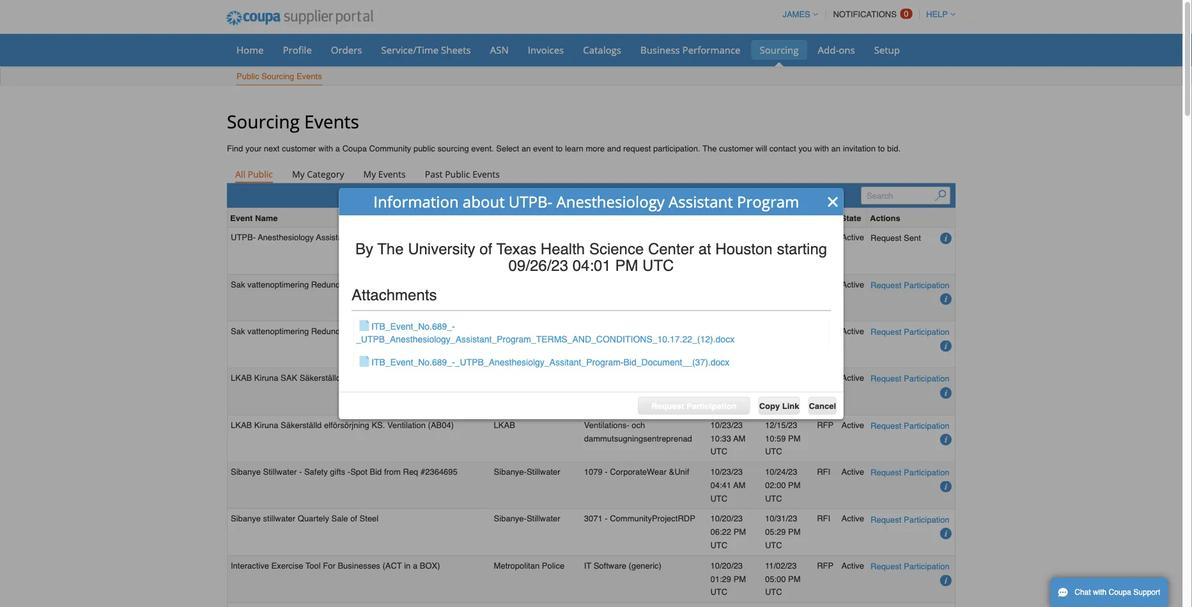 Task type: describe. For each thing, give the bounding box(es) containing it.
vattenoptimering for 10/23/23 12:49 pm utc
[[248, 280, 309, 289]]

0 vertical spatial elförsörjning
[[343, 374, 389, 383]]

request participation for 10/23/23 12:45 pm utc
[[871, 327, 950, 337]]

utc inside 11/24/23 04:00 pm utc
[[766, 306, 783, 316]]

- right 3071
[[605, 514, 608, 524]]

pm inside 11/24/23 04:00 pm utc
[[789, 293, 801, 303]]

sak vattenoptimering redundans 53do001 for 10/23/23 12:45 pm utc
[[231, 327, 392, 336]]

date for end date
[[783, 213, 801, 223]]

end date button
[[765, 211, 801, 225]]

event
[[534, 144, 554, 154]]

10/23/23 04:41 am utc
[[711, 467, 746, 504]]

sourcing for sourcing events
[[227, 109, 300, 133]]

information about utpb- anesthesiology assistant program dialog
[[339, 188, 844, 420]]

vs
[[407, 374, 418, 383]]

entreprenad
[[601, 327, 646, 336]]

- right 1079 at the bottom of page
[[605, 467, 608, 477]]

university inside the university of texas health science center at houston
[[511, 233, 547, 242]]

1 vertical spatial utpb-
[[231, 233, 256, 242]]

public for past
[[445, 168, 470, 180]]

end date
[[765, 213, 801, 223]]

request for 10/20/23 01:29 pm utc
[[871, 562, 902, 572]]

the inside the university of texas health science center at houston
[[494, 233, 509, 242]]

past
[[425, 168, 443, 180]]

stillwater for sibanye stillwater - safety gifts -spot bid from req #2364695
[[527, 467, 561, 477]]

10/24/23
[[766, 467, 798, 477]]

business performance link
[[633, 40, 749, 59]]

utc inside '09/26/23 04:01 pm utc'
[[711, 259, 728, 269]]

events up category
[[305, 109, 359, 133]]

10/23/23 for 10:52
[[711, 374, 743, 383]]

and
[[607, 144, 621, 154]]

businesses
[[338, 561, 381, 571]]

request participation button for 10/23/23 12:45 pm utc
[[871, 325, 950, 339]]

utc inside the 10/23/23 12:45 pm utc
[[711, 353, 728, 363]]

pm inside by the university of texas health science center at houston starting 09/26/23 04:01 pm utc
[[616, 257, 639, 275]]

request participation for 10/23/23 04:41 am utc
[[871, 468, 950, 478]]

your
[[246, 144, 262, 154]]

health inside the university of texas health science center at houston
[[518, 246, 542, 256]]

kiruna for sak
[[254, 374, 279, 383]]

redundans for 10/23/23 12:45 pm utc
[[311, 327, 354, 336]]

performance
[[683, 43, 741, 56]]

type button
[[817, 211, 836, 225]]

sibanye stillwater - safety gifts -spot bid from req #2364695
[[231, 467, 458, 477]]

request participation button for 10/23/23 10:33 am utc
[[871, 419, 950, 433]]

health inside by the university of texas health science center at houston starting 09/26/23 04:01 pm utc
[[541, 240, 585, 258]]

active for 10/20/23 06:22 pm utc
[[842, 514, 865, 524]]

dammutsugningsentreprenad for 10:52
[[584, 387, 693, 397]]

- right gifts
[[348, 467, 351, 477]]

service/time sheets link
[[373, 40, 480, 59]]

request for 10/23/23 04:41 am utc
[[871, 468, 902, 478]]

request
[[624, 144, 651, 154]]

company button
[[494, 211, 531, 225]]

am for 10:33
[[734, 434, 746, 443]]

ventilations- for 10/23/23 10:52 am utc
[[584, 374, 630, 383]]

(act
[[383, 561, 402, 571]]

utc inside 10/23/23 12:49 pm utc
[[711, 306, 728, 316]]

utc inside '10/20/23 06:22 pm utc'
[[711, 541, 728, 551]]

the university of texas health science center at houston
[[494, 233, 574, 269]]

0 vertical spatial säkerställd
[[300, 374, 341, 383]]

with inside chat with coupa support 'button'
[[1094, 588, 1107, 597]]

sak
[[281, 374, 297, 383]]

pm inside 10/24/23 02:00 pm utc
[[789, 481, 801, 490]]

stillwater left safety
[[263, 467, 297, 477]]

interactive exercise tool for businesses (act in a box)
[[231, 561, 440, 571]]

name
[[255, 213, 278, 223]]

pm inside '10/20/23 06:22 pm utc'
[[734, 528, 747, 537]]

end
[[765, 213, 781, 223]]

will
[[756, 144, 768, 154]]

cancel
[[809, 402, 837, 411]]

active for 10/23/23 10:33 am utc
[[842, 421, 865, 430]]

#2364695
[[421, 467, 458, 477]]

itb_event_no.689_- for itb_event_no.689_- _utpb_anesthesiology_assistant_program_terms_and_conditions_10.17.22_(12).docx
[[372, 321, 455, 332]]

in
[[404, 561, 411, 571]]

event.
[[472, 144, 494, 154]]

rfp for 10/20/23 01:29 pm utc
[[818, 561, 834, 571]]

public sourcing events link
[[236, 69, 323, 85]]

events down event. at the top of the page
[[473, 168, 500, 180]]

texas inside by the university of texas health science center at houston starting 09/26/23 04:01 pm utc
[[497, 240, 537, 258]]

you
[[799, 144, 813, 154]]

ventilations- och dammutsugningsentreprenad for 10:33
[[584, 421, 693, 443]]

more
[[586, 144, 605, 154]]

copy link button
[[759, 397, 801, 415]]

ventilations- for 10/23/23 10:33 am utc
[[584, 421, 630, 430]]

tab list containing all public
[[227, 165, 956, 183]]

communityprojectrdp
[[610, 514, 696, 524]]

learn
[[565, 144, 584, 154]]

request participation for 10/23/23 10:52 am utc
[[871, 374, 950, 384]]

rfi for 10/31/23 05:29 pm utc
[[818, 514, 831, 524]]

lkab kiruna sak säkerställd elförsörjning ks, vs kyla (ab04)
[[231, 374, 464, 383]]

start date
[[710, 213, 750, 223]]

utc inside 10/24/23 02:00 pm utc
[[766, 494, 783, 504]]

pm inside 10/20/23 01:29 pm utc
[[734, 575, 747, 584]]

past public events link
[[417, 165, 509, 183]]

10/23/23 for 04:41
[[711, 467, 743, 477]]

sak for 10/23/23 12:49 pm utc
[[231, 280, 245, 289]]

sourcing events
[[227, 109, 359, 133]]

12/15/23 for 10/23/23 10:33 am utc
[[766, 421, 798, 430]]

invoices link
[[520, 40, 573, 59]]

10/23/23 for 12:45
[[711, 327, 743, 336]]

utc inside 10/31/23 05:29 pm utc
[[766, 541, 783, 551]]

ks,
[[391, 374, 404, 383]]

events down community
[[379, 168, 406, 180]]

information
[[374, 191, 459, 212]]

sibanye for sibanye stillwater - safety gifts -spot bid from req #2364695
[[231, 467, 261, 477]]

1 vertical spatial anesthesiology
[[258, 233, 314, 242]]

my category
[[292, 168, 344, 180]]

steel
[[360, 514, 379, 524]]

information about utpb- anesthesiology assistant program
[[374, 191, 800, 212]]

10/23/23 10:52 am utc
[[711, 374, 746, 410]]

1 to from the left
[[556, 144, 563, 154]]

invitation
[[844, 144, 876, 154]]

tool
[[306, 561, 321, 571]]

10:33
[[711, 434, 732, 443]]

center inside the university of texas health science center at houston
[[494, 259, 519, 269]]

redundans for 10/23/23 12:49 pm utc
[[311, 280, 354, 289]]

itb_event_no.689_-_utpb_anesthesiolgy_assitant_program-bid_document__(37).docx
[[372, 357, 730, 367]]

participation for 10/23/23 04:41 am utc
[[905, 468, 950, 478]]

pm inside 10/31/23 05:29 pm utc
[[789, 528, 801, 537]]

1 vertical spatial säkerställd
[[281, 421, 322, 430]]

ventilation
[[388, 421, 426, 430]]

texas inside the university of texas health science center at houston
[[494, 246, 516, 256]]

request for 10/23/23 10:52 am utc
[[871, 374, 902, 384]]

find your next customer with a coupa community public sourcing event. select an event to learn more and request participation. the customer will contact you with an invitation to bid.
[[227, 144, 901, 154]]

05:29
[[766, 528, 786, 537]]

10/23/23 for 10:33
[[711, 421, 743, 430]]

pm up the link
[[789, 387, 801, 397]]

box)
[[420, 561, 440, 571]]

04:01 inside '09/26/23 04:01 pm utc'
[[711, 246, 732, 256]]

10/20/23 01:29 pm utc
[[711, 561, 747, 598]]

all public
[[235, 168, 273, 180]]

ks.
[[372, 421, 385, 430]]

date for start date
[[732, 213, 750, 223]]

11/02/23
[[766, 561, 797, 571]]

event name button
[[230, 211, 278, 225]]

all public link
[[227, 165, 281, 183]]

chat with coupa support button
[[1051, 578, 1169, 608]]

houston inside the university of texas health science center at houston
[[531, 259, 562, 269]]

service/time sheets
[[382, 43, 471, 56]]

sak for 10/23/23 12:45 pm utc
[[231, 327, 245, 336]]

pm inside '09/26/23 04:01 pm utc'
[[734, 246, 747, 256]]

of inside by the university of texas health science center at houston starting 09/26/23 04:01 pm utc
[[480, 240, 493, 258]]

close image
[[827, 196, 840, 208]]

_utpb_anesthesiolgy_assitant_program-
[[455, 357, 624, 367]]

request participation for 10/23/23 10:33 am utc
[[871, 421, 950, 431]]

find
[[227, 144, 243, 154]]

pm down the link
[[789, 434, 801, 443]]

next
[[264, 144, 280, 154]]

itb_event_no.689_- for itb_event_no.689_-_utpb_anesthesiolgy_assitant_program-bid_document__(37).docx
[[372, 357, 455, 367]]

start
[[710, 213, 729, 223]]

all
[[235, 168, 246, 180]]

utpb- anesthesiology assistant program
[[231, 233, 384, 242]]

sourcing for sourcing
[[760, 43, 799, 56]]

utc inside 10/23/23 04:41 am utc
[[711, 494, 728, 504]]

add-ons link
[[810, 40, 864, 59]]

stillwater
[[263, 514, 296, 524]]

sibanye-stillwater for 1079
[[494, 467, 561, 477]]

0 horizontal spatial assistant
[[316, 233, 350, 242]]

participation for 10/23/23 10:52 am utc
[[905, 374, 950, 384]]

ventilations- och dammutsugningsentreprenad for 10:52
[[584, 374, 693, 397]]

sent
[[905, 233, 922, 243]]

active for 09/26/23 04:01 pm utc
[[842, 233, 865, 242]]

sourcing
[[438, 144, 469, 154]]

sak vattenoptimering redundans 53do001 for 10/23/23 12:49 pm utc
[[231, 280, 392, 289]]

at inside by the university of texas health science center at houston starting 09/26/23 04:01 pm utc
[[699, 240, 712, 258]]

actions button
[[871, 211, 901, 225]]

10/20/23 for 01:29
[[711, 561, 743, 571]]

sibanye-stillwater for 3071
[[494, 514, 561, 524]]

10/24/23 02:00 pm utc
[[766, 467, 801, 504]]

09/26/23 inside by the university of texas health science center at houston starting 09/26/23 04:01 pm utc
[[509, 257, 569, 275]]

request participation for 10/20/23 01:29 pm utc
[[871, 562, 950, 572]]

rfp for 10/23/23 10:33 am utc
[[818, 421, 834, 430]]

11/01/23
[[766, 233, 797, 242]]

10/20/23 for 06:22
[[711, 514, 743, 524]]

attachments
[[352, 287, 437, 304]]

vattenoptimering for 10/23/23 12:45 pm utc
[[248, 327, 309, 336]]

12/15/23 for 10/23/23 10:52 am utc
[[766, 374, 798, 383]]

it
[[584, 561, 592, 571]]

it software (generic)
[[584, 561, 662, 571]]

business performance
[[641, 43, 741, 56]]

coupa inside 'button'
[[1110, 588, 1132, 597]]



Task type: locate. For each thing, give the bounding box(es) containing it.
events down profile link
[[297, 72, 322, 81]]

a
[[336, 144, 340, 154], [413, 561, 418, 571]]

0 vertical spatial 04:01
[[711, 246, 732, 256]]

metropolitan
[[494, 561, 540, 571]]

the inside by the university of texas health science center at houston starting 09/26/23 04:01 pm utc
[[378, 240, 404, 258]]

10/23/23 for 12:49
[[711, 280, 743, 289]]

1 horizontal spatial houston
[[716, 240, 773, 258]]

community
[[369, 144, 411, 154]]

10/23/23 up 12:49
[[711, 280, 743, 289]]

sourcing down profile link
[[262, 72, 294, 81]]

pm right 12:49
[[734, 293, 747, 303]]

am for 04:41
[[734, 481, 746, 490]]

commodity button
[[584, 211, 630, 225]]

participation for 10/20/23 06:22 pm utc
[[905, 515, 950, 525]]

1 dammutsugningsentreprenad from the top
[[584, 387, 693, 397]]

3 10/23/23 from the top
[[711, 374, 743, 383]]

rör-entreprenad
[[584, 327, 646, 336]]

1 vertical spatial och
[[632, 421, 646, 430]]

utc inside 10/23/23 10:33 am utc
[[711, 447, 728, 457]]

0 vertical spatial utpb-
[[509, 191, 553, 212]]

1 horizontal spatial 04:01
[[711, 246, 732, 256]]

2 10/20/23 from the top
[[711, 561, 743, 571]]

2 to from the left
[[879, 144, 886, 154]]

add-
[[818, 43, 839, 56]]

1 vertical spatial ventilations-
[[584, 421, 630, 430]]

0 vertical spatial anesthesiology
[[557, 191, 665, 212]]

rfi right 10/31/23
[[818, 514, 831, 524]]

a up category
[[336, 144, 340, 154]]

pm right 06:22
[[734, 528, 747, 537]]

center inside by the university of texas health science center at houston starting 09/26/23 04:01 pm utc
[[649, 240, 695, 258]]

1 my from the left
[[292, 168, 305, 180]]

bid
[[370, 467, 382, 477]]

0 horizontal spatial to
[[556, 144, 563, 154]]

(ab04) right ventilation
[[428, 421, 454, 430]]

(ab04) right kyla
[[438, 374, 464, 383]]

request participation button
[[871, 278, 950, 292], [871, 325, 950, 339], [871, 372, 950, 386], [638, 397, 751, 415], [871, 419, 950, 433], [871, 466, 950, 480], [871, 513, 950, 527], [871, 560, 950, 574]]

sale
[[332, 514, 348, 524]]

och down bid_document__(37).docx
[[632, 374, 646, 383]]

0 horizontal spatial an
[[522, 144, 531, 154]]

2 horizontal spatial with
[[1094, 588, 1107, 597]]

am inside 10/23/23 10:33 am utc
[[734, 434, 746, 443]]

request participation inside information about utpb- anesthesiology assistant program dialog
[[652, 402, 737, 411]]

active for 10/23/23 12:49 pm utc
[[842, 280, 865, 289]]

0 vertical spatial 53do001
[[356, 280, 392, 289]]

0 vertical spatial sibanye-stillwater
[[494, 467, 561, 477]]

pm right 01:29
[[734, 575, 747, 584]]

request for 10/20/23 06:22 pm utc
[[871, 515, 902, 525]]

1 vertical spatial redundans
[[311, 327, 354, 336]]

och up corporatewear
[[632, 421, 646, 430]]

utc
[[643, 257, 674, 275], [711, 259, 728, 269], [766, 259, 783, 269], [711, 306, 728, 316], [766, 306, 783, 316], [711, 353, 728, 363], [711, 400, 728, 410], [766, 400, 783, 410], [711, 447, 728, 457], [766, 447, 783, 457], [711, 494, 728, 504], [766, 494, 783, 504], [711, 541, 728, 551], [766, 541, 783, 551], [711, 588, 728, 598], [766, 588, 783, 598]]

past public events
[[425, 168, 500, 180]]

2 12/15/23 10:59 pm utc from the top
[[766, 421, 801, 457]]

1 sibanye-stillwater from the top
[[494, 467, 561, 477]]

2 53do001 from the top
[[356, 327, 392, 336]]

2 itb_event_no.689_- from the top
[[372, 357, 455, 367]]

my for my events
[[364, 168, 376, 180]]

10/23/23 inside 10/23/23 04:41 am utc
[[711, 467, 743, 477]]

2 vattenoptimering from the top
[[248, 327, 309, 336]]

2 rfp from the top
[[818, 421, 834, 430]]

request participation for 10/20/23 06:22 pm utc
[[871, 515, 950, 525]]

request for 10/23/23 12:45 pm utc
[[871, 327, 902, 337]]

0 horizontal spatial my
[[292, 168, 305, 180]]

my for my category
[[292, 168, 305, 180]]

ventilations- up 1079 at the bottom of page
[[584, 421, 630, 430]]

request participation button for 10/20/23 01:29 pm utc
[[871, 560, 950, 574]]

vattenoptimering up sak
[[248, 327, 309, 336]]

cancel button
[[809, 397, 837, 415]]

type state
[[817, 213, 862, 223]]

ventilations- down rör-entreprenad
[[584, 374, 630, 383]]

2 vertical spatial rfp
[[818, 561, 834, 571]]

commodity
[[584, 213, 630, 223]]

request participation button for 10/23/23 10:52 am utc
[[871, 372, 950, 386]]

1 vertical spatial a
[[413, 561, 418, 571]]

1 vertical spatial dammutsugningsentreprenad
[[584, 434, 693, 443]]

04:01 inside by the university of texas health science center at houston starting 09/26/23 04:01 pm utc
[[573, 257, 611, 275]]

metropolitan police
[[494, 561, 565, 571]]

sak
[[231, 280, 245, 289], [231, 327, 245, 336]]

ventilations-
[[584, 374, 630, 383], [584, 421, 630, 430]]

search image
[[936, 190, 947, 201]]

houston
[[716, 240, 773, 258], [531, 259, 562, 269]]

1 10/20/23 from the top
[[711, 514, 743, 524]]

12/15/23 10:59 pm utc for 10/23/23 10:52 am utc
[[766, 374, 801, 410]]

1 vertical spatial (ab04)
[[428, 421, 454, 430]]

10/20/23 up 01:29
[[711, 561, 743, 571]]

1 vertical spatial 10/20/23
[[711, 561, 743, 571]]

säkerställd down sak
[[281, 421, 322, 430]]

53do001 down by
[[356, 280, 392, 289]]

1 vertical spatial elförsörjning
[[324, 421, 370, 430]]

program inside dialog
[[738, 191, 800, 212]]

participation for 10/20/23 01:29 pm utc
[[905, 562, 950, 572]]

10/31/23
[[766, 514, 798, 524]]

bid_document__(37).docx
[[624, 357, 730, 367]]

1 customer from the left
[[282, 144, 316, 154]]

0 vertical spatial coupa
[[343, 144, 367, 154]]

dammutsugningsentreprenad
[[584, 387, 693, 397], [584, 434, 693, 443]]

- left safety
[[299, 467, 302, 477]]

1 horizontal spatial 09/26/23
[[711, 233, 743, 242]]

chat with coupa support
[[1075, 588, 1161, 597]]

of inside the university of texas health science center at houston
[[550, 233, 557, 242]]

1 rfi from the top
[[818, 467, 831, 477]]

0 vertical spatial 12/15/23 10:59 pm utc
[[766, 374, 801, 410]]

2 12/15/23 from the top
[[766, 421, 798, 430]]

health
[[541, 240, 585, 258], [518, 246, 542, 256]]

request for 10/23/23 12:49 pm utc
[[871, 280, 902, 290]]

program down information
[[352, 233, 384, 242]]

1 horizontal spatial date
[[783, 213, 801, 223]]

12/15/23 down copy link
[[766, 421, 798, 430]]

to
[[556, 144, 563, 154], [879, 144, 886, 154]]

0 vertical spatial am
[[734, 387, 746, 397]]

software
[[594, 561, 627, 571]]

rfp for 10/23/23 12:45 pm utc
[[818, 327, 834, 336]]

1 vertical spatial 53do001
[[356, 327, 392, 336]]

pm down the commodity button
[[616, 257, 639, 275]]

utc inside 10/23/23 10:52 am utc
[[711, 400, 728, 410]]

12/15/23 up the copy link button
[[766, 374, 798, 383]]

3 rfp from the top
[[818, 561, 834, 571]]

1 vertical spatial 04:01
[[573, 257, 611, 275]]

at down start
[[699, 240, 712, 258]]

science inside by the university of texas health science center at houston starting 09/26/23 04:01 pm utc
[[590, 240, 644, 258]]

01:29
[[711, 575, 732, 584]]

utpb- down event
[[231, 233, 256, 242]]

2 am from the top
[[734, 434, 746, 443]]

pm inside 10/23/23 12:49 pm utc
[[734, 293, 747, 303]]

1 redundans from the top
[[311, 280, 354, 289]]

sak vattenoptimering redundans 53do001 down 'utpb- anesthesiology assistant program'
[[231, 280, 392, 289]]

2 ventilations- from the top
[[584, 421, 630, 430]]

10/23/23 10:33 am utc
[[711, 421, 746, 457]]

1 vertical spatial sibanye-
[[494, 514, 527, 524]]

sibanye for sibanye stillwater quartely sale of steel
[[231, 514, 261, 524]]

1 vertical spatial at
[[521, 259, 528, 269]]

participation for 10/23/23 10:33 am utc
[[905, 421, 950, 431]]

0 vertical spatial assistant
[[669, 191, 734, 212]]

1 vertical spatial 12/15/23
[[766, 421, 798, 430]]

rfi for 10/24/23 02:00 pm utc
[[818, 467, 831, 477]]

request
[[871, 233, 902, 243], [871, 280, 902, 290], [871, 327, 902, 337], [871, 374, 902, 384], [652, 402, 685, 411], [871, 421, 902, 431], [871, 468, 902, 478], [871, 515, 902, 525], [871, 562, 902, 572]]

pm down 11/02/23
[[789, 575, 801, 584]]

och for 10/23/23 10:33 am utc
[[632, 421, 646, 430]]

my down community
[[364, 168, 376, 180]]

science down the commodity button
[[590, 240, 644, 258]]

to left bid.
[[879, 144, 886, 154]]

coupa supplier portal image
[[217, 2, 382, 34]]

1 vertical spatial itb_event_no.689_-
[[372, 357, 455, 367]]

request sent
[[871, 233, 922, 243]]

health down company button
[[518, 246, 542, 256]]

53do001 for 10/23/23 12:49 pm utc
[[356, 280, 392, 289]]

2 sibanye-stillwater from the top
[[494, 514, 561, 524]]

participation inside information about utpb- anesthesiology assistant program dialog
[[687, 402, 737, 411]]

coupa
[[343, 144, 367, 154], [1110, 588, 1132, 597]]

04:01 down start
[[711, 246, 732, 256]]

kiruna for säkerställd
[[254, 421, 279, 430]]

itb_event_no.689_- _utpb_anesthesiology_assistant_program_terms_and_conditions_10.17.22_(12).docx
[[356, 321, 735, 344]]

center left '09/26/23 04:01 pm utc'
[[649, 240, 695, 258]]

0 vertical spatial redundans
[[311, 280, 354, 289]]

09/26/23 down the start date button
[[711, 233, 743, 242]]

exercise
[[272, 561, 303, 571]]

0 horizontal spatial of
[[351, 514, 358, 524]]

6 active from the top
[[842, 467, 865, 477]]

catalogs
[[584, 43, 622, 56]]

sourcing up next
[[227, 109, 300, 133]]

12/15/23 10:59 pm utc left cancel button
[[766, 374, 801, 410]]

10/20/23 06:22 pm utc
[[711, 514, 747, 551]]

public sourcing events
[[237, 72, 322, 81]]

1 rfp from the top
[[818, 327, 834, 336]]

am inside 10/23/23 10:52 am utc
[[734, 387, 746, 397]]

1 vertical spatial am
[[734, 434, 746, 443]]

request participation button for 10/23/23 12:49 pm utc
[[871, 278, 950, 292]]

1 date from the left
[[732, 213, 750, 223]]

ventilations- och dammutsugningsentreprenad
[[584, 374, 693, 397], [584, 421, 693, 443]]

4 active from the top
[[842, 374, 865, 383]]

säkerställd right sak
[[300, 374, 341, 383]]

date inside button
[[732, 213, 750, 223]]

04:01 down the commodity button
[[573, 257, 611, 275]]

0 vertical spatial sourcing
[[760, 43, 799, 56]]

request participation button for 10/23/23 04:41 am utc
[[871, 466, 950, 480]]

0 vertical spatial program
[[738, 191, 800, 212]]

dammutsugningsentreprenad for 10:33
[[584, 434, 693, 443]]

pm
[[734, 246, 747, 256], [789, 246, 801, 256], [616, 257, 639, 275], [734, 293, 747, 303], [789, 293, 801, 303], [734, 340, 747, 350], [789, 387, 801, 397], [789, 434, 801, 443], [789, 481, 801, 490], [734, 528, 747, 537], [789, 528, 801, 537], [734, 575, 747, 584], [789, 575, 801, 584]]

assistant inside dialog
[[669, 191, 734, 212]]

10/20/23 inside 10/20/23 01:29 pm utc
[[711, 561, 743, 571]]

12/15/23 10:59 pm utc
[[766, 374, 801, 410], [766, 421, 801, 457]]

0 horizontal spatial at
[[521, 259, 528, 269]]

1 horizontal spatial utpb-
[[509, 191, 553, 212]]

link
[[783, 402, 800, 411]]

pm inside 11/02/23 05:00 pm utc
[[789, 575, 801, 584]]

1 horizontal spatial the
[[494, 233, 509, 242]]

the right by
[[378, 240, 404, 258]]

1 vertical spatial 09/26/23
[[509, 257, 569, 275]]

redundans down 'utpb- anesthesiology assistant program'
[[311, 280, 354, 289]]

redundans up the lkab kiruna sak säkerställd elförsörjning ks, vs kyla (ab04)
[[311, 327, 354, 336]]

quartely
[[298, 514, 329, 524]]

0 vertical spatial (ab04)
[[438, 374, 464, 383]]

request participation for 10/23/23 12:49 pm utc
[[871, 280, 950, 290]]

0 horizontal spatial 04:01
[[573, 257, 611, 275]]

anesthesiology down the "name"
[[258, 233, 314, 242]]

1 an from the left
[[522, 144, 531, 154]]

assistant up start
[[669, 191, 734, 212]]

assistant left by
[[316, 233, 350, 242]]

2 redundans from the top
[[311, 327, 354, 336]]

5 active from the top
[[842, 421, 865, 430]]

2 an from the left
[[832, 144, 841, 154]]

0 vertical spatial dammutsugningsentreprenad
[[584, 387, 693, 397]]

public for all
[[248, 168, 273, 180]]

2 10:59 from the top
[[766, 434, 786, 443]]

10/31/23 05:29 pm utc
[[766, 514, 801, 551]]

starting
[[777, 240, 828, 258]]

2 active from the top
[[842, 280, 865, 289]]

1 horizontal spatial science
[[590, 240, 644, 258]]

active for 10/20/23 01:29 pm utc
[[842, 561, 865, 571]]

utc inside 10/20/23 01:29 pm utc
[[711, 588, 728, 598]]

contact
[[770, 144, 797, 154]]

1 vertical spatial program
[[352, 233, 384, 242]]

10:59 up the copy link button
[[766, 387, 786, 397]]

houston inside by the university of texas health science center at houston starting 09/26/23 04:01 pm utc
[[716, 240, 773, 258]]

12:49
[[711, 293, 732, 303]]

och for 10/23/23 10:52 am utc
[[632, 374, 646, 383]]

10/20/23 up 06:22
[[711, 514, 743, 524]]

setup
[[875, 43, 901, 56]]

0 vertical spatial ventilations- och dammutsugningsentreprenad
[[584, 374, 693, 397]]

am right 04:41
[[734, 481, 746, 490]]

am inside 10/23/23 04:41 am utc
[[734, 481, 746, 490]]

orders
[[331, 43, 362, 56]]

participation for 10/23/23 12:49 pm utc
[[905, 280, 950, 290]]

2 date from the left
[[783, 213, 801, 223]]

1 kiruna from the top
[[254, 374, 279, 383]]

ventilations- och dammutsugningsentreprenad down bid_document__(37).docx
[[584, 374, 693, 397]]

0 horizontal spatial date
[[732, 213, 750, 223]]

university inside by the university of texas health science center at houston starting 09/26/23 04:01 pm utc
[[408, 240, 476, 258]]

houston down the start date button
[[716, 240, 773, 258]]

2 dammutsugningsentreprenad from the top
[[584, 434, 693, 443]]

an left event
[[522, 144, 531, 154]]

2 sak vattenoptimering redundans 53do001 from the top
[[231, 327, 392, 336]]

10/23/23 inside the 10/23/23 12:45 pm utc
[[711, 327, 743, 336]]

am for 10:52
[[734, 387, 746, 397]]

5 10/23/23 from the top
[[711, 467, 743, 477]]

1 vertical spatial sibanye
[[231, 514, 261, 524]]

itb_event_no.689_- up vs
[[372, 357, 455, 367]]

0 vertical spatial itb_event_no.689_-
[[372, 321, 455, 332]]

of down information about utpb- anesthesiology assistant program
[[550, 233, 557, 242]]

0 horizontal spatial science
[[545, 246, 574, 256]]

02:00
[[766, 481, 786, 490]]

10/23/23 up 10:33
[[711, 421, 743, 430]]

setup link
[[867, 40, 909, 59]]

am right 10:52
[[734, 387, 746, 397]]

0 horizontal spatial the
[[378, 240, 404, 258]]

7 active from the top
[[842, 514, 865, 524]]

1 ventilations- och dammutsugningsentreprenad from the top
[[584, 374, 693, 397]]

health down information about utpb- anesthesiology assistant program
[[541, 240, 585, 258]]

1 horizontal spatial my
[[364, 168, 376, 180]]

utc inside by the university of texas health science center at houston starting 09/26/23 04:01 pm utc
[[643, 257, 674, 275]]

event
[[230, 213, 253, 223]]

0 horizontal spatial university
[[408, 240, 476, 258]]

12/15/23 10:59 pm utc for 10/23/23 10:33 am utc
[[766, 421, 801, 457]]

säkerställd
[[300, 374, 341, 383], [281, 421, 322, 430]]

an left invitation
[[832, 144, 841, 154]]

3071 - communityprojectrdp
[[584, 514, 696, 524]]

10/23/23 inside 10/23/23 12:49 pm utc
[[711, 280, 743, 289]]

itb_event_no.689_- _utpb_anesthesiology_assistant_program_terms_and_conditions_10.17.22_(12).docx link
[[356, 321, 735, 344]]

1 vertical spatial sourcing
[[262, 72, 294, 81]]

with up category
[[319, 144, 333, 154]]

0 vertical spatial och
[[632, 374, 646, 383]]

2 sak from the top
[[231, 327, 245, 336]]

1 vertical spatial sak vattenoptimering redundans 53do001
[[231, 327, 392, 336]]

copy
[[760, 402, 780, 411]]

select
[[497, 144, 520, 154]]

1 vertical spatial houston
[[531, 259, 562, 269]]

science down information about utpb- anesthesiology assistant program
[[545, 246, 574, 256]]

3 am from the top
[[734, 481, 746, 490]]

tab list
[[227, 165, 956, 183]]

10/23/23 up 12:45
[[711, 327, 743, 336]]

10:59 for 10/23/23 10:52 am utc
[[766, 387, 786, 397]]

active for 10/23/23 12:45 pm utc
[[842, 327, 865, 336]]

1 horizontal spatial of
[[480, 240, 493, 258]]

1 vattenoptimering from the top
[[248, 280, 309, 289]]

pm down 10/31/23
[[789, 528, 801, 537]]

program up end
[[738, 191, 800, 212]]

public
[[414, 144, 436, 154]]

participation for 10/23/23 12:45 pm utc
[[905, 327, 950, 337]]

asn link
[[482, 40, 517, 59]]

0 horizontal spatial utpb-
[[231, 233, 256, 242]]

2 rfi from the top
[[818, 514, 831, 524]]

0 vertical spatial 10/20/23
[[711, 514, 743, 524]]

1 ventilations- from the top
[[584, 374, 630, 383]]

0 vertical spatial sibanye
[[231, 467, 261, 477]]

req
[[403, 467, 419, 477]]

12/15/23 10:59 pm utc down copy link
[[766, 421, 801, 457]]

0 vertical spatial 09/26/23
[[711, 233, 743, 242]]

pm down the 11/01/23
[[789, 246, 801, 256]]

2 och from the top
[[632, 421, 646, 430]]

10:59 down copy link
[[766, 434, 786, 443]]

1 horizontal spatial at
[[699, 240, 712, 258]]

2 my from the left
[[364, 168, 376, 180]]

0 vertical spatial center
[[649, 240, 695, 258]]

1 sak vattenoptimering redundans 53do001 from the top
[[231, 280, 392, 289]]

0 vertical spatial sak
[[231, 280, 245, 289]]

1 horizontal spatial an
[[832, 144, 841, 154]]

utc inside 11/02/23 05:00 pm utc
[[766, 588, 783, 598]]

my events link
[[355, 165, 414, 183]]

1 horizontal spatial with
[[815, 144, 830, 154]]

2 kiruna from the top
[[254, 421, 279, 430]]

at inside the university of texas health science center at houston
[[521, 259, 528, 269]]

1 horizontal spatial customer
[[720, 144, 754, 154]]

10/23/23 inside 10/23/23 10:33 am utc
[[711, 421, 743, 430]]

10/23/23 inside 10/23/23 10:52 am utc
[[711, 374, 743, 383]]

10:59 for 10/23/23 10:33 am utc
[[766, 434, 786, 443]]

pm down the start date button
[[734, 246, 747, 256]]

request for 10/23/23 10:33 am utc
[[871, 421, 902, 431]]

dammutsugningsentreprenad down bid_document__(37).docx
[[584, 387, 693, 397]]

0 horizontal spatial center
[[494, 259, 519, 269]]

anesthesiology up commodity
[[557, 191, 665, 212]]

itb_event_no.689_- inside itb_event_no.689_- _utpb_anesthesiology_assistant_program_terms_and_conditions_10.17.22_(12).docx
[[372, 321, 455, 332]]

public right all
[[248, 168, 273, 180]]

1 53do001 from the top
[[356, 280, 392, 289]]

the right participation.
[[703, 144, 717, 154]]

1 12/15/23 from the top
[[766, 374, 798, 383]]

1 vertical spatial coupa
[[1110, 588, 1132, 597]]

2 ventilations- och dammutsugningsentreprenad from the top
[[584, 421, 693, 443]]

0 horizontal spatial customer
[[282, 144, 316, 154]]

2 sibanye from the top
[[231, 514, 261, 524]]

of down the about
[[480, 240, 493, 258]]

to left learn in the top of the page
[[556, 144, 563, 154]]

09/26/23 04:01 pm utc
[[711, 233, 747, 269]]

anesthesiology inside dialog
[[557, 191, 665, 212]]

am
[[734, 387, 746, 397], [734, 434, 746, 443], [734, 481, 746, 490]]

my left category
[[292, 168, 305, 180]]

sibanye- for 3071 - communityprojectrdp
[[494, 514, 527, 524]]

request inside information about utpb- anesthesiology assistant program dialog
[[652, 402, 685, 411]]

53do001 for 10/23/23 12:45 pm utc
[[356, 327, 392, 336]]

0 vertical spatial a
[[336, 144, 340, 154]]

1 am from the top
[[734, 387, 746, 397]]

pm inside the 10/23/23 12:45 pm utc
[[734, 340, 747, 350]]

0 horizontal spatial with
[[319, 144, 333, 154]]

04:00
[[766, 293, 786, 303]]

sourcing left add-
[[760, 43, 799, 56]]

0 horizontal spatial program
[[352, 233, 384, 242]]

1 vertical spatial vattenoptimering
[[248, 327, 309, 336]]

1 horizontal spatial a
[[413, 561, 418, 571]]

1 vertical spatial sak
[[231, 327, 245, 336]]

4 10/23/23 from the top
[[711, 421, 743, 430]]

vattenoptimering
[[248, 280, 309, 289], [248, 327, 309, 336]]

2 sibanye- from the top
[[494, 514, 527, 524]]

rfi right 10/24/23
[[818, 467, 831, 477]]

by the university of texas health science center at houston starting 09/26/23 04:01 pm utc
[[356, 240, 828, 275]]

09/26/23 inside '09/26/23 04:01 pm utc'
[[711, 233, 743, 242]]

with right chat
[[1094, 588, 1107, 597]]

0 horizontal spatial coupa
[[343, 144, 367, 154]]

1 horizontal spatial coupa
[[1110, 588, 1132, 597]]

1 horizontal spatial university
[[511, 233, 547, 242]]

04:41
[[711, 481, 732, 490]]

1 itb_event_no.689_- from the top
[[372, 321, 455, 332]]

university down information
[[408, 240, 476, 258]]

0 vertical spatial rfp
[[818, 327, 834, 336]]

dammutsugningsentreprenad up corporatewear
[[584, 434, 693, 443]]

coupa left support on the right bottom of page
[[1110, 588, 1132, 597]]

science inside the university of texas health science center at houston
[[545, 246, 574, 256]]

date
[[732, 213, 750, 223], [783, 213, 801, 223]]

a right in
[[413, 561, 418, 571]]

2 customer from the left
[[720, 144, 754, 154]]

0 vertical spatial sibanye-
[[494, 467, 527, 477]]

2 horizontal spatial of
[[550, 233, 557, 242]]

for
[[323, 561, 336, 571]]

0 vertical spatial 12/15/23
[[766, 374, 798, 383]]

invoices
[[528, 43, 564, 56]]

date right start
[[732, 213, 750, 223]]

1 sibanye from the top
[[231, 467, 261, 477]]

sibanye- for 1079 - corporatewear &unif
[[494, 467, 527, 477]]

date inside button
[[783, 213, 801, 223]]

utpb- inside dialog
[[509, 191, 553, 212]]

09/26/23 down company button
[[509, 257, 569, 275]]

pm right 12:45
[[734, 340, 747, 350]]

1 10/23/23 from the top
[[711, 280, 743, 289]]

1 sibanye- from the top
[[494, 467, 527, 477]]

request participation
[[871, 280, 950, 290], [871, 327, 950, 337], [871, 374, 950, 384], [652, 402, 737, 411], [871, 421, 950, 431], [871, 468, 950, 478], [871, 515, 950, 525], [871, 562, 950, 572]]

itb_event_no.689_- down attachments
[[372, 321, 455, 332]]

at down company button
[[521, 259, 528, 269]]

2 10/23/23 from the top
[[711, 327, 743, 336]]

active for 10/23/23 04:41 am utc
[[842, 467, 865, 477]]

university down company button
[[511, 233, 547, 242]]

0 vertical spatial 10:59
[[766, 387, 786, 397]]

lkab kiruna säkerställd elförsörjning ks. ventilation (ab04)
[[231, 421, 454, 430]]

utc inside 11/01/23 07:00 pm utc
[[766, 259, 783, 269]]

center down company button
[[494, 259, 519, 269]]

pm inside 11/01/23 07:00 pm utc
[[789, 246, 801, 256]]

1 12/15/23 10:59 pm utc from the top
[[766, 374, 801, 410]]

Search text field
[[862, 187, 951, 205]]

0 vertical spatial at
[[699, 240, 712, 258]]

1 horizontal spatial program
[[738, 191, 800, 212]]

active for 10/23/23 10:52 am utc
[[842, 374, 865, 383]]

0 vertical spatial kiruna
[[254, 374, 279, 383]]

10/23/23 12:45 pm utc
[[711, 327, 747, 363]]

kyla
[[420, 374, 436, 383]]

houston down company button
[[531, 259, 562, 269]]

catalogs link
[[575, 40, 630, 59]]

2 horizontal spatial the
[[703, 144, 717, 154]]

1 vertical spatial center
[[494, 259, 519, 269]]

1 10:59 from the top
[[766, 387, 786, 397]]

0 horizontal spatial houston
[[531, 259, 562, 269]]

of right sale
[[351, 514, 358, 524]]

1 vertical spatial ventilations- och dammutsugningsentreprenad
[[584, 421, 693, 443]]

state button
[[842, 211, 862, 225]]

10/23/23
[[711, 280, 743, 289], [711, 327, 743, 336], [711, 374, 743, 383], [711, 421, 743, 430], [711, 467, 743, 477]]

1 active from the top
[[842, 233, 865, 242]]

profile
[[283, 43, 312, 56]]

06:22
[[711, 528, 732, 537]]

10/20/23 inside '10/20/23 06:22 pm utc'
[[711, 514, 743, 524]]

3 active from the top
[[842, 327, 865, 336]]

pm down 10/24/23
[[789, 481, 801, 490]]

request participation button for 10/20/23 06:22 pm utc
[[871, 513, 950, 527]]

state
[[842, 213, 862, 223]]

gifts
[[330, 467, 346, 477]]

1 och from the top
[[632, 374, 646, 383]]

1 sak from the top
[[231, 280, 245, 289]]

1 vertical spatial rfp
[[818, 421, 834, 430]]

1 horizontal spatial anesthesiology
[[557, 191, 665, 212]]

date right end
[[783, 213, 801, 223]]

stillwater for sibanye stillwater quartely sale of steel
[[527, 514, 561, 524]]

8 active from the top
[[842, 561, 865, 571]]

10:52
[[711, 387, 732, 397]]

public down home link
[[237, 72, 259, 81]]



Task type: vqa. For each thing, say whether or not it's contained in the screenshot.


